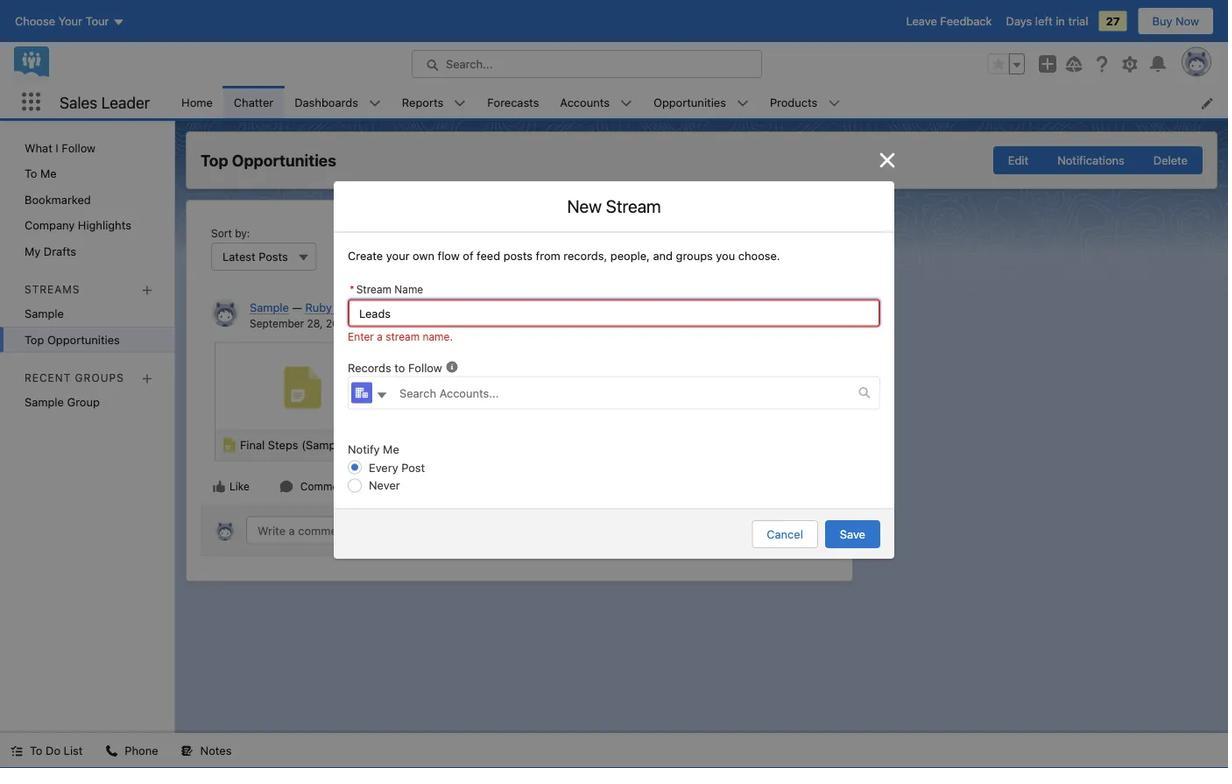 Task type: locate. For each thing, give the bounding box(es) containing it.
1 vertical spatial to
[[30, 745, 43, 758]]

opportunities link
[[643, 86, 737, 118]]

enter a stream name.
[[348, 331, 453, 343]]

1 vertical spatial group
[[994, 146, 1203, 174]]

0 horizontal spatial opportunities
[[47, 333, 120, 346]]

list
[[171, 86, 1229, 118]]

leave
[[907, 14, 938, 28]]

notify me
[[348, 443, 399, 456]]

inverse image
[[877, 150, 898, 171]]

0 vertical spatial stream
[[606, 196, 661, 216]]

sample down "streams" link
[[25, 307, 64, 320]]

text default image left comment
[[279, 480, 293, 494]]

leave feedback
[[907, 14, 993, 28]]

stream for * stream name
[[356, 283, 392, 296]]

anderson
[[335, 301, 386, 314]]

and
[[653, 249, 673, 262]]

what i follow link
[[0, 135, 174, 161]]

september 28, 2023 at 2:41 pm link
[[250, 318, 407, 330]]

bookmarked
[[25, 193, 91, 206]]

1 horizontal spatial follow
[[408, 361, 442, 374]]

edit button
[[994, 146, 1044, 174]]

notifications
[[1058, 154, 1125, 167]]

my
[[25, 245, 41, 258]]

from
[[536, 249, 561, 262]]

products link
[[760, 86, 829, 118]]

enter a stream name. alert
[[348, 329, 881, 345]]

what
[[25, 141, 52, 154]]

0 horizontal spatial text default image
[[279, 480, 293, 494]]

text default image inside comment button
[[279, 480, 293, 494]]

0 vertical spatial text default image
[[446, 361, 458, 373]]

stream
[[606, 196, 661, 216], [356, 283, 392, 296]]

home link
[[171, 86, 223, 118]]

of
[[463, 249, 474, 262]]

text default image inside to do list "button"
[[11, 745, 23, 758]]

text default image for phone button
[[106, 745, 118, 758]]

to me link
[[0, 161, 174, 187]]

me down the i
[[40, 167, 57, 180]]

None text field
[[348, 299, 881, 327]]

cancel
[[767, 528, 804, 541]]

1 horizontal spatial sample link
[[250, 301, 289, 315]]

to
[[395, 361, 405, 374]]

notify
[[348, 443, 380, 456]]

text default image
[[446, 361, 458, 373], [279, 480, 293, 494]]

accounts link
[[550, 86, 620, 118]]

Records to Follow text field
[[389, 377, 859, 409]]

text default image down name.
[[446, 361, 458, 373]]

sample
[[250, 301, 289, 314], [25, 307, 64, 320], [25, 396, 64, 409]]

pm
[[391, 318, 407, 330]]

a
[[377, 331, 383, 343]]

text default image
[[859, 387, 871, 399], [376, 390, 388, 402], [212, 480, 226, 494], [11, 745, 23, 758], [106, 745, 118, 758], [181, 745, 193, 758]]

ruby anderson, september 28, 2023 at 2:41 pm element
[[201, 288, 839, 505]]

chatter link
[[223, 86, 284, 118]]

1 horizontal spatial text default image
[[446, 361, 458, 373]]

1 vertical spatial text default image
[[279, 480, 293, 494]]

to inside "button"
[[30, 745, 43, 758]]

sales
[[60, 93, 98, 112]]

stream
[[386, 331, 420, 343]]

dashboards link
[[284, 86, 369, 118]]

this
[[433, 301, 452, 314]]

recent groups link
[[25, 372, 124, 384]]

0 vertical spatial follow
[[62, 141, 96, 154]]

ruby anderson image
[[211, 299, 239, 327], [215, 520, 236, 541]]

company highlights
[[25, 219, 131, 232]]

0 horizontal spatial stream
[[356, 283, 392, 296]]

days left in trial
[[1007, 14, 1089, 28]]

0 horizontal spatial me
[[40, 167, 57, 180]]

text default image inside phone button
[[106, 745, 118, 758]]

text default image for like button
[[212, 480, 226, 494]]

sort
[[211, 227, 232, 239]]

Search this feed... search field
[[485, 243, 748, 271]]

list containing home
[[171, 86, 1229, 118]]

top up the recent
[[25, 333, 44, 346]]

sample down the recent
[[25, 396, 64, 409]]

name.
[[423, 331, 453, 343]]

buy
[[1153, 14, 1173, 28]]

home
[[182, 95, 213, 108]]

1 horizontal spatial stream
[[606, 196, 661, 216]]

1 horizontal spatial opportunities
[[232, 151, 336, 170]]

1 vertical spatial follow
[[408, 361, 442, 374]]

1 vertical spatial top opportunities
[[25, 333, 120, 346]]

2 sample link from the left
[[0, 301, 174, 327]]

2 vertical spatial opportunities
[[47, 333, 120, 346]]

* stream name
[[350, 283, 423, 296]]

records,
[[564, 249, 608, 262]]

text default image inside notes "button"
[[181, 745, 193, 758]]

reports list item
[[392, 86, 477, 118]]

sample link up september
[[250, 301, 289, 315]]

new
[[567, 196, 602, 216]]

sample up september
[[250, 301, 289, 314]]

sample inside sample — ruby anderson created this note. september 28, 2023 at 2:41 pm
[[250, 301, 289, 314]]

sample for sample
[[25, 307, 64, 320]]

0 horizontal spatial sample link
[[0, 301, 174, 327]]

me for notify me
[[383, 443, 399, 456]]

my drafts
[[25, 245, 76, 258]]

choose.
[[739, 249, 781, 262]]

sales leader
[[60, 93, 150, 112]]

text default image inside like button
[[212, 480, 226, 494]]

bookmarked link
[[0, 187, 174, 213]]

forecasts
[[487, 95, 539, 108]]

create your own flow of feed posts from records, people, and groups you choose.
[[348, 249, 781, 262]]

0 vertical spatial me
[[40, 167, 57, 180]]

2023
[[326, 318, 352, 330]]

1 vertical spatial top
[[25, 333, 44, 346]]

0 horizontal spatial follow
[[62, 141, 96, 154]]

company highlights link
[[0, 213, 174, 238]]

top opportunities
[[201, 151, 336, 170], [25, 333, 120, 346]]

buy now button
[[1138, 7, 1215, 35]]

1 vertical spatial ruby anderson image
[[215, 520, 236, 541]]

2 horizontal spatial opportunities
[[654, 95, 726, 108]]

create
[[348, 249, 383, 262]]

top opportunities down the chatter link
[[201, 151, 336, 170]]

1 horizontal spatial top
[[201, 151, 228, 170]]

group containing edit
[[994, 146, 1203, 174]]

created
[[389, 301, 430, 314]]

ruby anderson image down like button
[[215, 520, 236, 541]]

group
[[989, 53, 1025, 74], [994, 146, 1203, 174]]

recent
[[25, 372, 71, 384]]

follow
[[62, 141, 96, 154], [408, 361, 442, 374]]

top
[[201, 151, 228, 170], [25, 333, 44, 346]]

sample link down "streams" link
[[0, 301, 174, 327]]

0 horizontal spatial top opportunities
[[25, 333, 120, 346]]

follow right to
[[408, 361, 442, 374]]

records
[[348, 361, 391, 374]]

cancel button
[[752, 521, 818, 549]]

steps
[[268, 438, 298, 451]]

save
[[840, 528, 866, 541]]

search...
[[446, 57, 493, 71]]

search... button
[[412, 50, 762, 78]]

to
[[25, 167, 37, 180], [30, 745, 43, 758]]

to left do
[[30, 745, 43, 758]]

opportunities inside opportunities link
[[654, 95, 726, 108]]

posts
[[504, 249, 533, 262]]

opportunities inside top opportunities link
[[47, 333, 120, 346]]

me up every post
[[383, 443, 399, 456]]

products
[[770, 95, 818, 108]]

follow right the i
[[62, 141, 96, 154]]

stream right new in the top of the page
[[606, 196, 661, 216]]

*
[[350, 283, 355, 296]]

now
[[1176, 14, 1200, 28]]

1 vertical spatial stream
[[356, 283, 392, 296]]

sample for sample — ruby anderson created this note. september 28, 2023 at 2:41 pm
[[250, 301, 289, 314]]

top down the home link
[[201, 151, 228, 170]]

me
[[40, 167, 57, 180], [383, 443, 399, 456]]

phone
[[125, 745, 158, 758]]

27
[[1106, 14, 1121, 28]]

top opportunities up recent groups link
[[25, 333, 120, 346]]

1 horizontal spatial me
[[383, 443, 399, 456]]

1 vertical spatial me
[[383, 443, 399, 456]]

left
[[1036, 14, 1053, 28]]

own
[[413, 249, 435, 262]]

0 vertical spatial opportunities
[[654, 95, 726, 108]]

ruby anderson image left september
[[211, 299, 239, 327]]

stream right *
[[356, 283, 392, 296]]

to down what
[[25, 167, 37, 180]]

accounts image
[[351, 383, 372, 404]]

me for to me
[[40, 167, 57, 180]]

0 vertical spatial to
[[25, 167, 37, 180]]

notes
[[200, 745, 232, 758]]

1 horizontal spatial top opportunities
[[201, 151, 336, 170]]

ruby
[[305, 301, 332, 314]]



Task type: describe. For each thing, give the bounding box(es) containing it.
buy now
[[1153, 14, 1200, 28]]

follow for what i follow
[[62, 141, 96, 154]]

forecasts link
[[477, 86, 550, 118]]

leader
[[101, 93, 150, 112]]

comment button
[[279, 479, 349, 495]]

0 vertical spatial ruby anderson image
[[211, 299, 239, 327]]

chatter
[[234, 95, 274, 108]]

company
[[25, 219, 75, 232]]

sample — ruby anderson created this note. september 28, 2023 at 2:41 pm
[[250, 301, 482, 330]]

drafts
[[44, 245, 76, 258]]

streams link
[[25, 284, 80, 296]]

final steps (sample)
[[240, 438, 350, 451]]

notes button
[[171, 734, 242, 769]]

0 vertical spatial group
[[989, 53, 1025, 74]]

follow for records to follow
[[408, 361, 442, 374]]

i
[[56, 141, 59, 154]]

leave feedback link
[[907, 14, 993, 28]]

delete button
[[1139, 146, 1203, 174]]

days
[[1007, 14, 1033, 28]]

accounts list item
[[550, 86, 643, 118]]

post
[[402, 461, 425, 474]]

sample group
[[25, 396, 100, 409]]

comment
[[300, 481, 348, 493]]

my drafts link
[[0, 238, 174, 264]]

28,
[[307, 318, 323, 330]]

stream for new stream
[[606, 196, 661, 216]]

to me
[[25, 167, 57, 180]]

feed
[[477, 249, 501, 262]]

enter
[[348, 331, 374, 343]]

groups
[[676, 249, 713, 262]]

sample group link
[[0, 390, 174, 416]]

save button
[[825, 521, 881, 549]]

like
[[230, 481, 250, 493]]

(sample)
[[302, 438, 350, 451]]

name
[[395, 283, 423, 296]]

to do list
[[30, 745, 83, 758]]

to do list button
[[0, 734, 93, 769]]

sort by:
[[211, 227, 250, 239]]

your
[[386, 249, 410, 262]]

top opportunities link
[[0, 327, 174, 353]]

opportunities list item
[[643, 86, 760, 118]]

0 vertical spatial top opportunities
[[201, 151, 336, 170]]

dashboards list item
[[284, 86, 392, 118]]

in
[[1056, 14, 1066, 28]]

like button
[[211, 479, 251, 495]]

final
[[240, 438, 265, 451]]

dashboards
[[295, 95, 358, 108]]

notifications button
[[1043, 146, 1140, 174]]

september
[[250, 318, 304, 330]]

do
[[46, 745, 61, 758]]

flow
[[438, 249, 460, 262]]

recent groups
[[25, 372, 124, 384]]

phone button
[[95, 734, 169, 769]]

feedback
[[941, 14, 993, 28]]

list
[[64, 745, 83, 758]]

every
[[369, 461, 398, 474]]

to for to do list
[[30, 745, 43, 758]]

to for to me
[[25, 167, 37, 180]]

every post
[[369, 461, 425, 474]]

text default image for notes "button"
[[181, 745, 193, 758]]

groups
[[75, 372, 124, 384]]

2:41
[[367, 318, 388, 330]]

1 vertical spatial opportunities
[[232, 151, 336, 170]]

sample for sample group
[[25, 396, 64, 409]]

Write a comment... text field
[[246, 517, 825, 545]]

0 vertical spatial top
[[201, 151, 228, 170]]

you
[[716, 249, 736, 262]]

0 horizontal spatial top
[[25, 333, 44, 346]]

at
[[355, 318, 365, 330]]

never
[[369, 479, 400, 492]]

1 sample link from the left
[[250, 301, 289, 315]]

products list item
[[760, 86, 851, 118]]

streams
[[25, 284, 80, 296]]

accounts
[[560, 95, 610, 108]]

ruby anderson link
[[305, 301, 386, 315]]

text default image for to do list "button"
[[11, 745, 23, 758]]

reports link
[[392, 86, 454, 118]]

highlights
[[78, 219, 131, 232]]



Task type: vqa. For each thing, say whether or not it's contained in the screenshot.
WHY NOT CREATE OR JOIN SOME NOW?
no



